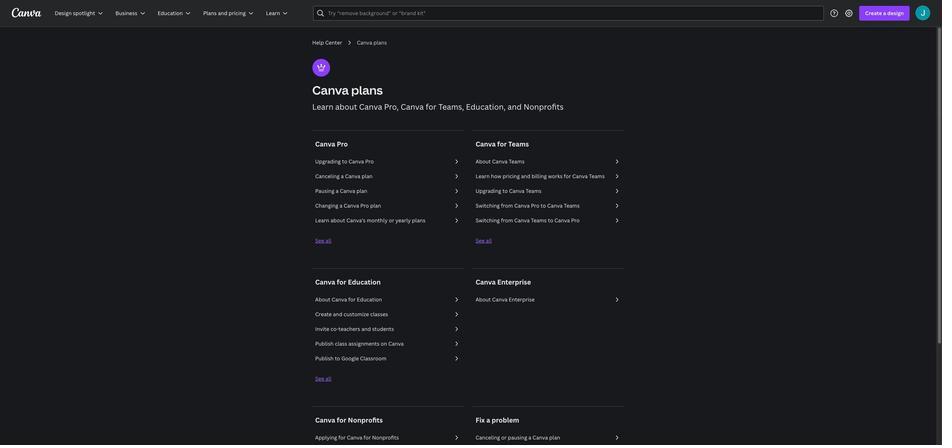 Task type: describe. For each thing, give the bounding box(es) containing it.
Search term: search field
[[328, 6, 820, 20]]



Task type: locate. For each thing, give the bounding box(es) containing it.
jacob rogers image
[[916, 5, 931, 20]]

top level navigation element
[[50, 6, 296, 21]]



Task type: vqa. For each thing, say whether or not it's contained in the screenshot.
"Search term:" search field at the top of the page
yes



